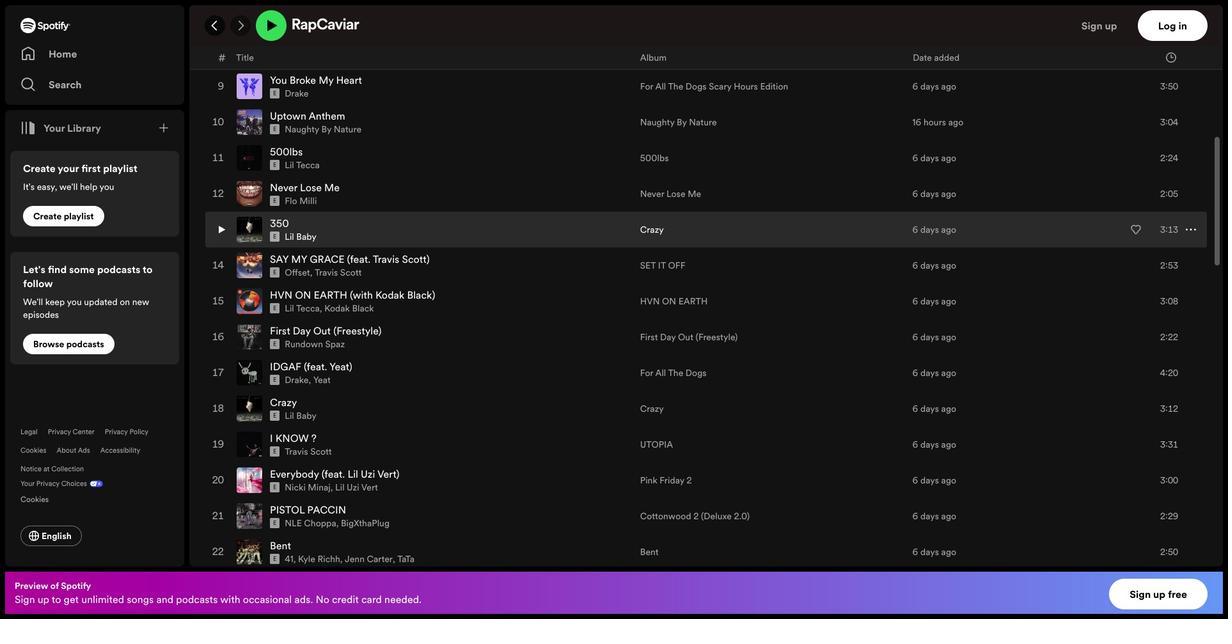 Task type: locate. For each thing, give the bounding box(es) containing it.
first day out (freestyle) link down hvn on earth at top
[[640, 331, 738, 344]]

naughty for naughty by nature link inside uptown anthem cell
[[285, 123, 319, 136]]

0 horizontal spatial naughty by nature
[[285, 123, 361, 136]]

cookies down your privacy choices 'button'
[[20, 494, 49, 505]]

6 days ago for hvn on earth (with kodak black)
[[913, 295, 956, 308]]

(feat. for yeat)
[[304, 360, 327, 374]]

first up idgaf at the bottom left of the page
[[270, 324, 290, 338]]

lil down offset link
[[285, 302, 294, 315]]

idgaf (feat. yeat) link
[[270, 360, 352, 374]]

lose up 350 row
[[667, 188, 685, 200]]

lil inside hvn on earth (with kodak black) cell
[[285, 302, 294, 315]]

naughty by nature link up lil tecca
[[285, 123, 361, 136]]

create inside create your first playlist it's easy, we'll help you
[[23, 161, 55, 175]]

13 explicit element from the top
[[270, 482, 280, 493]]

500lbs link up never lose me
[[640, 152, 669, 165]]

your inside button
[[43, 121, 65, 135]]

(freestyle) inside first day out (freestyle) e
[[333, 324, 381, 338]]

bigxthaplug link inside 'mmhmm' cell
[[285, 15, 333, 28]]

drake up uptown
[[285, 87, 309, 100]]

1 vertical spatial tecca
[[296, 302, 320, 315]]

kodak left black
[[324, 302, 350, 315]]

0 horizontal spatial kodak
[[324, 302, 350, 315]]

1 horizontal spatial lose
[[667, 188, 685, 200]]

you
[[270, 73, 287, 87]]

travis left scott)
[[373, 252, 399, 266]]

0 vertical spatial pink friday 2
[[640, 44, 692, 57]]

by down for all the dogs scary hours edition
[[677, 116, 687, 129]]

explicit element inside "pistol paccin" cell
[[270, 518, 280, 528]]

baby up ?
[[296, 410, 317, 422]]

days for 500lbs
[[920, 152, 939, 165]]

1 horizontal spatial me
[[688, 188, 701, 200]]

0 horizontal spatial 500lbs link
[[270, 145, 303, 159]]

1 horizontal spatial sign
[[1081, 19, 1103, 33]]

card
[[361, 592, 382, 606]]

nature down for all the dogs scary hours edition
[[689, 116, 717, 129]]

follow
[[23, 276, 53, 290]]

day up 'for all the dogs'
[[660, 331, 676, 344]]

7 explicit element from the top
[[270, 267, 280, 278]]

11 explicit element from the top
[[270, 411, 280, 421]]

lil baby inside crazy cell
[[285, 410, 317, 422]]

notice
[[20, 464, 42, 474]]

browse podcasts
[[33, 338, 104, 351]]

7 6 days ago from the top
[[913, 259, 956, 272]]

0 horizontal spatial never
[[270, 181, 297, 195]]

lil baby inside 350 cell
[[285, 230, 317, 243]]

(feat. inside idgaf (feat. yeat) e
[[304, 360, 327, 374]]

2 vertical spatial podcasts
[[176, 592, 218, 606]]

, inside say my grace (feat. travis scott) 'cell'
[[310, 266, 312, 279]]

6 days ago for never lose me
[[913, 188, 956, 200]]

first up 'for all the dogs'
[[640, 331, 658, 344]]

up left free
[[1153, 587, 1166, 601]]

1 vertical spatial lil baby
[[285, 410, 317, 422]]

you right the keep
[[67, 296, 82, 308]]

lil baby link up i know ? link
[[285, 410, 317, 422]]

set
[[640, 259, 656, 272]]

1 vertical spatial your
[[20, 479, 35, 489]]

13 e from the top
[[273, 484, 276, 491]]

11 e from the top
[[273, 412, 276, 420]]

e inside 500lbs e
[[273, 161, 276, 169]]

9 e from the top
[[273, 340, 276, 348]]

1 horizontal spatial hvn
[[640, 295, 660, 308]]

earth up first day out (freestyle)
[[678, 295, 708, 308]]

2 e from the top
[[273, 90, 276, 97]]

explicit element for idgaf
[[270, 375, 280, 385]]

1 horizontal spatial you
[[99, 180, 114, 193]]

1 vertical spatial pink friday 2 link
[[640, 474, 692, 487]]

explicit element inside bent "cell"
[[270, 554, 280, 564]]

the for idgaf (feat. yeat)
[[668, 367, 683, 379]]

0 vertical spatial drake link
[[285, 87, 309, 100]]

by inside uptown anthem cell
[[321, 123, 332, 136]]

bent link down nle
[[270, 539, 291, 553]]

4 6 from the top
[[913, 152, 918, 165]]

for all the dogs scary hours edition link
[[640, 80, 788, 93]]

e inside everybody (feat. lil uzi vert) e
[[273, 484, 276, 491]]

(feat. for lil
[[322, 467, 345, 481]]

crazy link up the set at the right top
[[640, 223, 664, 236]]

sign
[[1081, 19, 1103, 33], [1130, 587, 1151, 601], [15, 592, 35, 606]]

crazy e
[[270, 395, 297, 420]]

1 horizontal spatial mmhmm
[[640, 8, 677, 21]]

podcasts right and
[[176, 592, 218, 606]]

12 e from the top
[[273, 448, 276, 456]]

1 the from the top
[[668, 80, 683, 93]]

i know ? e
[[270, 431, 317, 456]]

explicit element inside you broke my heart cell
[[270, 88, 280, 99]]

pink friday 2 link for 3:00
[[640, 474, 692, 487]]

flo
[[285, 195, 297, 207]]

6 days ago for everybody (feat. lil uzi vert)
[[913, 474, 956, 487]]

ago for pistol paccin
[[941, 510, 956, 523]]

1 horizontal spatial by
[[677, 116, 687, 129]]

first day out (freestyle)
[[640, 331, 738, 344]]

2 drake link from the top
[[285, 374, 309, 386]]

3 e from the top
[[273, 125, 276, 133]]

(freestyle) for first day out (freestyle) e
[[333, 324, 381, 338]]

1 friday from the top
[[660, 44, 684, 57]]

1 horizontal spatial bigxthaplug link
[[341, 517, 390, 530]]

7 days from the top
[[920, 259, 939, 272]]

pink friday 2 link
[[640, 44, 692, 57], [640, 474, 692, 487]]

cookies link up the notice
[[20, 446, 46, 455]]

1 tecca from the top
[[296, 159, 320, 172]]

11 6 from the top
[[913, 402, 918, 415]]

pink friday 2 up for all the dogs scary hours edition link
[[640, 44, 692, 57]]

e inside hvn on earth (with kodak black) e
[[273, 305, 276, 312]]

6 days ago for mmhmm
[[913, 8, 956, 21]]

e inside the i know ? e
[[273, 448, 276, 456]]

naughty by nature for naughty by nature link inside uptown anthem cell
[[285, 123, 361, 136]]

1 horizontal spatial kodak
[[375, 288, 404, 302]]

0 horizontal spatial mmhmm link
[[270, 1, 312, 15]]

mmhmm
[[270, 1, 312, 15], [640, 8, 677, 21]]

days for crazy
[[920, 402, 939, 415]]

4 days from the top
[[920, 152, 939, 165]]

lil tecca link up rundown
[[285, 302, 320, 315]]

3:50
[[1160, 80, 1178, 93]]

0 vertical spatial pink
[[640, 44, 657, 57]]

lil tecca , kodak black
[[285, 302, 374, 315]]

of
[[50, 580, 59, 592]]

on inside hvn on earth (with kodak black) e
[[295, 288, 311, 302]]

10 6 from the top
[[913, 367, 918, 379]]

pink for 2:52
[[640, 44, 657, 57]]

bent link down cottonwood
[[640, 546, 659, 559]]

5 6 days ago from the top
[[913, 188, 956, 200]]

dogs for you broke my heart
[[686, 80, 707, 93]]

0 horizontal spatial bent link
[[270, 539, 291, 553]]

e inside idgaf (feat. yeat) e
[[273, 376, 276, 384]]

2 lil baby link from the top
[[285, 410, 317, 422]]

1 vertical spatial to
[[52, 592, 61, 606]]

mmhmm e
[[270, 1, 312, 26]]

podcasts up on
[[97, 262, 140, 276]]

scott up hvn on earth (with kodak black) link
[[340, 266, 362, 279]]

you right help
[[99, 180, 114, 193]]

english
[[42, 530, 72, 542]]

explicit element inside 'mmhmm' cell
[[270, 17, 280, 27]]

2 all from the top
[[655, 367, 666, 379]]

4:20
[[1160, 367, 1178, 379]]

friday
[[660, 44, 684, 57], [660, 474, 684, 487]]

6 days ago for crazy
[[913, 402, 956, 415]]

0 vertical spatial cookies
[[20, 446, 46, 455]]

2 baby from the top
[[296, 410, 317, 422]]

crazy link
[[640, 223, 664, 236], [270, 395, 297, 410], [640, 402, 664, 415]]

cottonwood 2 (deluxe 2.0) link
[[640, 510, 750, 523]]

pistol paccin e
[[270, 503, 346, 527]]

9 6 days ago from the top
[[913, 331, 956, 344]]

7 e from the top
[[273, 269, 276, 276]]

(freestyle) down hvn on earth at top
[[696, 331, 738, 344]]

lil baby link inside crazy cell
[[285, 410, 317, 422]]

8 days from the top
[[920, 295, 939, 308]]

lose
[[300, 181, 322, 195], [667, 188, 685, 200]]

kodak inside hvn on earth (with kodak black) e
[[375, 288, 404, 302]]

by right uptown
[[321, 123, 332, 136]]

edition
[[760, 80, 788, 93]]

2 horizontal spatial travis
[[373, 252, 399, 266]]

yeat link
[[313, 374, 331, 386]]

0 horizontal spatial on
[[295, 288, 311, 302]]

e inside 350 e
[[273, 233, 276, 241]]

bent inside "cell"
[[270, 539, 291, 553]]

tecca up first day out (freestyle) e
[[296, 302, 320, 315]]

create
[[23, 161, 55, 175], [33, 210, 62, 223]]

1 pink friday 2 link from the top
[[640, 44, 692, 57]]

2 vertical spatial 2
[[693, 510, 699, 523]]

mmhmm link inside cell
[[270, 1, 312, 15]]

5 e from the top
[[273, 197, 276, 205]]

e inside first day out (freestyle) e
[[273, 340, 276, 348]]

0 horizontal spatial lose
[[300, 181, 322, 195]]

uzi inside everybody (feat. lil uzi vert) e
[[361, 467, 375, 481]]

0 vertical spatial you
[[99, 180, 114, 193]]

naughty by nature up lil tecca
[[285, 123, 361, 136]]

1 vertical spatial playlist
[[64, 210, 94, 223]]

my
[[291, 252, 307, 266]]

1 horizontal spatial bent link
[[640, 546, 659, 559]]

drake link up uptown
[[285, 87, 309, 100]]

travis scott link inside say my grace (feat. travis scott) 'cell'
[[315, 266, 362, 279]]

on down set it off
[[662, 295, 676, 308]]

lil baby up my
[[285, 230, 317, 243]]

0 horizontal spatial scott
[[310, 445, 332, 458]]

lil tecca link up never lose me e
[[285, 159, 320, 172]]

lil baby up i know ? link
[[285, 410, 317, 422]]

12 6 days ago from the top
[[913, 438, 956, 451]]

lil baby link up my
[[285, 230, 317, 243]]

1 vertical spatial cookies
[[20, 494, 49, 505]]

0 vertical spatial create
[[23, 161, 55, 175]]

all for you broke my heart
[[655, 80, 666, 93]]

5 6 from the top
[[913, 188, 918, 200]]

nature for the right naughty by nature link
[[689, 116, 717, 129]]

play 350 by lil baby image
[[216, 222, 226, 237]]

know
[[275, 431, 309, 445]]

nature for naughty by nature link inside uptown anthem cell
[[334, 123, 361, 136]]

6 for i know ?
[[913, 438, 918, 451]]

0 horizontal spatial you
[[67, 296, 82, 308]]

out for first day out (freestyle) e
[[313, 324, 331, 338]]

paccin
[[307, 503, 346, 517]]

4 e from the top
[[273, 161, 276, 169]]

2:52
[[1160, 44, 1178, 57]]

cottonwood 2 (deluxe 2.0)
[[640, 510, 750, 523]]

3 6 days ago from the top
[[913, 80, 956, 93]]

center
[[73, 427, 95, 437]]

500lbs up never lose me
[[640, 152, 669, 165]]

2 up cottonwood 2 (deluxe 2.0) link
[[687, 474, 692, 487]]

2 tecca from the top
[[296, 302, 320, 315]]

nature down heart at the left of page
[[334, 123, 361, 136]]

your privacy choices
[[20, 479, 87, 489]]

sign inside preview of spotify sign up to get unlimited songs and podcasts with occasional ads. no credit card needed.
[[15, 592, 35, 606]]

1 vertical spatial (feat.
[[304, 360, 327, 374]]

dogs for idgaf (feat. yeat)
[[686, 367, 707, 379]]

browse podcasts link
[[23, 334, 114, 354]]

bent for bent
[[640, 546, 659, 559]]

e inside say my grace (feat. travis scott) e
[[273, 269, 276, 276]]

1 drake from the top
[[285, 87, 309, 100]]

days for you broke my heart
[[920, 80, 939, 93]]

crazy link inside crazy cell
[[270, 395, 297, 410]]

2 horizontal spatial sign
[[1130, 587, 1151, 601]]

3 6 from the top
[[913, 80, 918, 93]]

lil uzi vert link
[[335, 481, 378, 494]]

2 the from the top
[[668, 367, 683, 379]]

6 for crazy
[[913, 402, 918, 415]]

uptown anthem e
[[270, 109, 345, 133]]

up left of
[[38, 592, 49, 606]]

nle choppa link
[[285, 517, 336, 530]]

e
[[273, 18, 276, 26], [273, 90, 276, 97], [273, 125, 276, 133], [273, 161, 276, 169], [273, 197, 276, 205], [273, 233, 276, 241], [273, 269, 276, 276], [273, 305, 276, 312], [273, 340, 276, 348], [273, 376, 276, 384], [273, 412, 276, 420], [273, 448, 276, 456], [273, 484, 276, 491], [273, 520, 276, 527], [273, 555, 276, 563]]

dogs down first day out (freestyle)
[[686, 367, 707, 379]]

idgaf
[[270, 360, 301, 374]]

1 horizontal spatial first
[[640, 331, 658, 344]]

day down 'lil tecca , kodak black'
[[293, 324, 311, 338]]

1 horizontal spatial bigxthaplug
[[341, 517, 390, 530]]

1 vertical spatial cookies link
[[20, 491, 59, 505]]

1 vertical spatial pink friday 2
[[640, 474, 692, 487]]

privacy down "at"
[[36, 479, 59, 489]]

vert
[[361, 481, 378, 494]]

for down first day out (freestyle)
[[640, 367, 653, 379]]

crazy link inside 350 row
[[640, 223, 664, 236]]

bigxthaplug link up ftcu
[[285, 15, 333, 28]]

14 explicit element from the top
[[270, 518, 280, 528]]

credit
[[332, 592, 359, 606]]

sign inside "button"
[[1130, 587, 1151, 601]]

crazy inside 350 row
[[640, 223, 664, 236]]

playlist right first at the top of the page
[[103, 161, 137, 175]]

all down album
[[655, 80, 666, 93]]

1 pink from the top
[[640, 44, 657, 57]]

0 horizontal spatial never lose me link
[[270, 181, 340, 195]]

naughty by nature link down for all the dogs scary hours edition
[[640, 116, 717, 129]]

1 horizontal spatial uzi
[[361, 467, 375, 481]]

1 horizontal spatial out
[[678, 331, 693, 344]]

0 vertical spatial for
[[640, 80, 653, 93]]

pink friday 2 up cottonwood
[[640, 474, 692, 487]]

never inside never lose me e
[[270, 181, 297, 195]]

crazy up utopia link
[[640, 402, 664, 415]]

350 row
[[205, 212, 1207, 248]]

(feat. inside say my grace (feat. travis scott) e
[[347, 252, 371, 266]]

the down # row
[[668, 80, 683, 93]]

days inside 350 row
[[920, 223, 939, 236]]

bigxthaplug link for nle
[[341, 517, 390, 530]]

2 for 2:52
[[687, 44, 692, 57]]

you inside the let's find some podcasts to follow we'll keep you updated on new episodes
[[67, 296, 82, 308]]

0 horizontal spatial bigxthaplug link
[[285, 15, 333, 28]]

3:12
[[1160, 402, 1178, 415]]

drake inside you broke my heart cell
[[285, 87, 309, 100]]

lil right minaj
[[335, 481, 345, 494]]

at
[[43, 464, 50, 474]]

mmhmm link up album
[[640, 8, 677, 21]]

1 all from the top
[[655, 80, 666, 93]]

500lbs inside cell
[[270, 145, 303, 159]]

1 drake link from the top
[[285, 87, 309, 100]]

me up 350 row
[[688, 188, 701, 200]]

2 for from the top
[[640, 367, 653, 379]]

1 vertical spatial baby
[[296, 410, 317, 422]]

9 explicit element from the top
[[270, 339, 280, 349]]

create up easy,
[[23, 161, 55, 175]]

out inside first day out (freestyle) e
[[313, 324, 331, 338]]

1 vertical spatial 2
[[687, 474, 692, 487]]

6 6 from the top
[[913, 223, 918, 236]]

0 horizontal spatial naughty by nature link
[[285, 123, 361, 136]]

10 explicit element from the top
[[270, 375, 280, 385]]

lil baby for 350
[[285, 230, 317, 243]]

10 days from the top
[[920, 367, 939, 379]]

15 e from the top
[[273, 555, 276, 563]]

mmhmm link up ftcu
[[270, 1, 312, 15]]

# row
[[205, 46, 1207, 69]]

,
[[310, 266, 312, 279], [320, 302, 322, 315], [309, 374, 311, 386], [331, 481, 333, 494], [336, 517, 339, 530], [293, 553, 296, 566], [340, 553, 343, 566], [393, 553, 395, 566]]

1 horizontal spatial to
[[143, 262, 153, 276]]

1 horizontal spatial (freestyle)
[[696, 331, 738, 344]]

1 horizontal spatial nature
[[689, 116, 717, 129]]

travis scott link for ?
[[285, 445, 332, 458]]

explicit element inside uptown anthem cell
[[270, 124, 280, 134]]

12 explicit element from the top
[[270, 447, 280, 457]]

idgaf (feat. yeat) cell
[[237, 356, 630, 390]]

9 days from the top
[[920, 331, 939, 344]]

podcasts
[[97, 262, 140, 276], [66, 338, 104, 351], [176, 592, 218, 606]]

16 hours ago
[[913, 116, 964, 129]]

6 days ago for you broke my heart
[[913, 80, 956, 93]]

days for pistol paccin
[[920, 510, 939, 523]]

6 days from the top
[[920, 223, 939, 236]]

on down offset link
[[295, 288, 311, 302]]

1 horizontal spatial your
[[43, 121, 65, 135]]

2 right album
[[687, 44, 692, 57]]

hours
[[734, 80, 758, 93]]

notice at collection
[[20, 464, 84, 474]]

0 horizontal spatial first day out (freestyle) link
[[270, 324, 381, 338]]

search
[[49, 77, 82, 91]]

1 horizontal spatial 500lbs
[[640, 152, 669, 165]]

days for hvn on earth (with kodak black)
[[920, 295, 939, 308]]

drake , yeat
[[285, 374, 331, 386]]

5 explicit element from the top
[[270, 196, 280, 206]]

14 6 days ago from the top
[[913, 510, 956, 523]]

travis right offset
[[315, 266, 338, 279]]

naughty by nature link inside uptown anthem cell
[[285, 123, 361, 136]]

6 days ago for pistol paccin
[[913, 510, 956, 523]]

12 days from the top
[[920, 438, 939, 451]]

4 6 days ago from the top
[[913, 152, 956, 165]]

7 6 from the top
[[913, 259, 918, 272]]

drake left yeat
[[285, 374, 309, 386]]

first day out (freestyle) link down 'lil tecca , kodak black'
[[270, 324, 381, 338]]

hvn inside hvn on earth (with kodak black) e
[[270, 288, 292, 302]]

mmhmm up ftcu
[[270, 1, 312, 15]]

explicit element inside i know ? cell
[[270, 447, 280, 457]]

ads
[[78, 446, 90, 455]]

8 6 days ago from the top
[[913, 295, 956, 308]]

travis left ?
[[285, 445, 308, 458]]

2 horizontal spatial up
[[1153, 587, 1166, 601]]

hvn down the set at the right top
[[640, 295, 660, 308]]

14 e from the top
[[273, 520, 276, 527]]

cookies for 1st "cookies" link from the bottom
[[20, 494, 49, 505]]

tecca inside hvn on earth (with kodak black) cell
[[296, 302, 320, 315]]

2:53
[[1160, 259, 1178, 272]]

2 drake from the top
[[285, 374, 309, 386]]

0 vertical spatial lil baby link
[[285, 230, 317, 243]]

15 6 days ago from the top
[[913, 546, 956, 559]]

explicit element inside idgaf (feat. yeat) cell
[[270, 375, 280, 385]]

up inside "button"
[[1153, 587, 1166, 601]]

0 vertical spatial lil tecca link
[[285, 159, 320, 172]]

0 vertical spatial drake
[[285, 87, 309, 100]]

create for playlist
[[33, 210, 62, 223]]

0 horizontal spatial bent
[[270, 539, 291, 553]]

6 for hvn on earth (with kodak black)
[[913, 295, 918, 308]]

15 explicit element from the top
[[270, 554, 280, 564]]

bigxthaplug up jenn carter link
[[341, 517, 390, 530]]

first inside first day out (freestyle) e
[[270, 324, 290, 338]]

day for first day out (freestyle)
[[660, 331, 676, 344]]

bigxthaplug link inside "pistol paccin" cell
[[341, 517, 390, 530]]

get
[[64, 592, 79, 606]]

easy,
[[37, 180, 57, 193]]

2
[[687, 44, 692, 57], [687, 474, 692, 487], [693, 510, 699, 523]]

11 6 days ago from the top
[[913, 402, 956, 415]]

hvn down offset
[[270, 288, 292, 302]]

2 explicit element from the top
[[270, 88, 280, 99]]

we'll
[[59, 180, 78, 193]]

first day out (freestyle) link inside first day out (freestyle) "cell"
[[270, 324, 381, 338]]

0 vertical spatial to
[[143, 262, 153, 276]]

1 dogs from the top
[[686, 80, 707, 93]]

pink friday 2 link up cottonwood
[[640, 474, 692, 487]]

6 e from the top
[[273, 233, 276, 241]]

added
[[934, 51, 960, 64]]

13 6 days ago from the top
[[913, 474, 956, 487]]

e inside uptown anthem e
[[273, 125, 276, 133]]

lil
[[285, 159, 294, 172], [285, 230, 294, 243], [285, 302, 294, 315], [285, 410, 294, 422], [348, 467, 358, 481], [335, 481, 345, 494]]

3 days from the top
[[920, 80, 939, 93]]

explicit element inside 500lbs cell
[[270, 160, 280, 170]]

0 vertical spatial pink friday 2 link
[[640, 44, 692, 57]]

for for idgaf (feat. yeat)
[[640, 367, 653, 379]]

explicit element
[[270, 17, 280, 27], [270, 88, 280, 99], [270, 124, 280, 134], [270, 160, 280, 170], [270, 196, 280, 206], [270, 232, 280, 242], [270, 267, 280, 278], [270, 303, 280, 314], [270, 339, 280, 349], [270, 375, 280, 385], [270, 411, 280, 421], [270, 447, 280, 457], [270, 482, 280, 493], [270, 518, 280, 528], [270, 554, 280, 564]]

go back image
[[210, 20, 220, 31]]

tecca for lil tecca , kodak black
[[296, 302, 320, 315]]

lil up never lose me e
[[285, 159, 294, 172]]

0 horizontal spatial sign
[[15, 592, 35, 606]]

2 dogs from the top
[[686, 367, 707, 379]]

1 vertical spatial bigxthaplug
[[341, 517, 390, 530]]

you inside create your first playlist it's easy, we'll help you
[[99, 180, 114, 193]]

me inside never lose me e
[[324, 181, 340, 195]]

tecca inside 500lbs cell
[[296, 159, 320, 172]]

2 lil baby from the top
[[285, 410, 317, 422]]

0 horizontal spatial playlist
[[64, 210, 94, 223]]

earth inside hvn on earth (with kodak black) e
[[314, 288, 347, 302]]

privacy up 'about'
[[48, 427, 71, 437]]

create inside button
[[33, 210, 62, 223]]

ago inside 350 row
[[941, 223, 956, 236]]

2 pink friday 2 from the top
[[640, 474, 692, 487]]

2 6 from the top
[[913, 44, 918, 57]]

crazy link down drake , yeat
[[270, 395, 297, 410]]

days for idgaf (feat. yeat)
[[920, 367, 939, 379]]

ago for crazy
[[941, 402, 956, 415]]

1 horizontal spatial naughty by nature
[[640, 116, 717, 129]]

browse
[[33, 338, 64, 351]]

6 days ago for 350
[[913, 223, 956, 236]]

14 6 from the top
[[913, 510, 918, 523]]

5 days from the top
[[920, 188, 939, 200]]

6 inside 350 row
[[913, 223, 918, 236]]

spotify image
[[20, 18, 70, 33]]

2 cookies from the top
[[20, 494, 49, 505]]

2 lil tecca link from the top
[[285, 302, 320, 315]]

ago for idgaf (feat. yeat)
[[941, 367, 956, 379]]

explicit element for crazy
[[270, 411, 280, 421]]

1 horizontal spatial bent
[[640, 546, 659, 559]]

8 6 from the top
[[913, 295, 918, 308]]

500lbs down uptown
[[270, 145, 303, 159]]

2 pink friday 2 link from the top
[[640, 474, 692, 487]]

0 horizontal spatial hvn
[[270, 288, 292, 302]]

0 vertical spatial the
[[668, 80, 683, 93]]

0 vertical spatial podcasts
[[97, 262, 140, 276]]

1 vertical spatial scott
[[310, 445, 332, 458]]

0 horizontal spatial bigxthaplug
[[285, 15, 333, 28]]

11 days from the top
[[920, 402, 939, 415]]

ads.
[[294, 592, 313, 606]]

free
[[1168, 587, 1187, 601]]

cookies up the notice
[[20, 446, 46, 455]]

tecca
[[296, 159, 320, 172], [296, 302, 320, 315]]

drake link left yeat
[[285, 374, 309, 386]]

mmhmm up album
[[640, 8, 677, 21]]

1 e from the top
[[273, 18, 276, 26]]

6 for bent
[[913, 546, 918, 559]]

4 explicit element from the top
[[270, 160, 280, 170]]

playlist down help
[[64, 210, 94, 223]]

2 left (deluxe
[[693, 510, 699, 523]]

lil inside everybody (feat. lil uzi vert) e
[[348, 467, 358, 481]]

drake inside idgaf (feat. yeat) cell
[[285, 374, 309, 386]]

1 vertical spatial travis scott link
[[285, 445, 332, 458]]

lose for never lose me e
[[300, 181, 322, 195]]

1 cookies from the top
[[20, 446, 46, 455]]

6 for mmhmm
[[913, 8, 918, 21]]

1 for from the top
[[640, 80, 653, 93]]

day inside first day out (freestyle) e
[[293, 324, 311, 338]]

2 vertical spatial (feat.
[[322, 467, 345, 481]]

explicit element inside hvn on earth (with kodak black) cell
[[270, 303, 280, 314]]

by
[[677, 116, 687, 129], [321, 123, 332, 136]]

lil up my
[[285, 230, 294, 243]]

kodak right (with
[[375, 288, 404, 302]]

1 vertical spatial drake link
[[285, 374, 309, 386]]

never
[[270, 181, 297, 195], [640, 188, 664, 200]]

, inside idgaf (feat. yeat) cell
[[309, 374, 311, 386]]

day for first day out (freestyle) e
[[293, 324, 311, 338]]

crazy up the set at the right top
[[640, 223, 664, 236]]

13 6 from the top
[[913, 474, 918, 487]]

baby inside 350 cell
[[296, 230, 317, 243]]

8 explicit element from the top
[[270, 303, 280, 314]]

ago for mmhmm
[[941, 8, 956, 21]]

naughty by nature down for all the dogs scary hours edition
[[640, 116, 717, 129]]

(freestyle) down black
[[333, 324, 381, 338]]

sign inside button
[[1081, 19, 1103, 33]]

13 days from the top
[[920, 474, 939, 487]]

bent down cottonwood
[[640, 546, 659, 559]]

to up new
[[143, 262, 153, 276]]

15 6 from the top
[[913, 546, 918, 559]]

say my grace (feat. travis scott) e
[[270, 252, 430, 276]]

10 e from the top
[[273, 376, 276, 384]]

0 horizontal spatial day
[[293, 324, 311, 338]]

1 vertical spatial for
[[640, 367, 653, 379]]

crazy link up utopia link
[[640, 402, 664, 415]]

explicit element inside crazy cell
[[270, 411, 280, 421]]

tecca up never lose me e
[[296, 159, 320, 172]]

lil left vert
[[348, 467, 358, 481]]

travis scott link
[[315, 266, 362, 279], [285, 445, 332, 458]]

explicit element inside "never lose me" cell
[[270, 196, 280, 206]]

bent
[[270, 539, 291, 553], [640, 546, 659, 559]]

privacy up accessibility
[[105, 427, 128, 437]]

1 horizontal spatial day
[[660, 331, 676, 344]]

6 for 500lbs
[[913, 152, 918, 165]]

15 days from the top
[[920, 546, 939, 559]]

3 explicit element from the top
[[270, 124, 280, 134]]

350 cell
[[237, 212, 630, 247]]

0 vertical spatial dogs
[[686, 80, 707, 93]]

1 explicit element from the top
[[270, 17, 280, 27]]

naughty inside uptown anthem cell
[[285, 123, 319, 136]]

6 for you broke my heart
[[913, 80, 918, 93]]

0 vertical spatial your
[[43, 121, 65, 135]]

lose inside never lose me e
[[300, 181, 322, 195]]

kyle richh link
[[298, 553, 340, 566]]

0 horizontal spatial out
[[313, 324, 331, 338]]

14 days from the top
[[920, 510, 939, 523]]

1 baby from the top
[[296, 230, 317, 243]]

date added
[[913, 51, 960, 64]]

500lbs link down uptown
[[270, 145, 303, 159]]

0 horizontal spatial by
[[321, 123, 332, 136]]

travis scott link inside i know ? cell
[[285, 445, 332, 458]]

earth down "offset , travis scott"
[[314, 288, 347, 302]]

1 days from the top
[[920, 8, 939, 21]]

6 days ago for first day out (freestyle)
[[913, 331, 956, 344]]

lil tecca link
[[285, 159, 320, 172], [285, 302, 320, 315]]

6 for 350
[[913, 223, 918, 236]]

explicit element inside "everybody (feat. lil uzi vert)" cell
[[270, 482, 280, 493]]

2 friday from the top
[[660, 474, 684, 487]]

mmhmm for mmhmm e
[[270, 1, 312, 15]]

your down the notice
[[20, 479, 35, 489]]

bent for bent e
[[270, 539, 291, 553]]

1 horizontal spatial earth
[[678, 295, 708, 308]]

1 vertical spatial the
[[668, 367, 683, 379]]

bent down nle
[[270, 539, 291, 553]]

uzi left vert)
[[361, 467, 375, 481]]

1 lil baby link from the top
[[285, 230, 317, 243]]

heart
[[336, 73, 362, 87]]

0 vertical spatial tecca
[[296, 159, 320, 172]]

2:22
[[1160, 331, 1178, 344]]

0 vertical spatial all
[[655, 80, 666, 93]]

pistol paccin cell
[[237, 499, 630, 534]]

1 horizontal spatial scott
[[340, 266, 362, 279]]

1 vertical spatial all
[[655, 367, 666, 379]]

the down first day out (freestyle)
[[668, 367, 683, 379]]

uptown anthem cell
[[237, 105, 630, 140]]

dogs left scary
[[686, 80, 707, 93]]

lil baby for crazy
[[285, 410, 317, 422]]

day
[[293, 324, 311, 338], [660, 331, 676, 344]]

1 horizontal spatial travis
[[315, 266, 338, 279]]

naughty by nature inside uptown anthem cell
[[285, 123, 361, 136]]

0 vertical spatial (feat.
[[347, 252, 371, 266]]

hvn for hvn on earth
[[640, 295, 660, 308]]

explicit element inside say my grace (feat. travis scott) 'cell'
[[270, 267, 280, 278]]

podcasts right browse
[[66, 338, 104, 351]]

1 vertical spatial podcasts
[[66, 338, 104, 351]]

9 6 from the top
[[913, 331, 918, 344]]

explicit element inside first day out (freestyle) "cell"
[[270, 339, 280, 349]]

days for say my grace (feat. travis scott)
[[920, 259, 939, 272]]

6 explicit element from the top
[[270, 232, 280, 242]]

lil up know on the left of the page
[[285, 410, 294, 422]]

1 vertical spatial pink
[[640, 474, 657, 487]]

0 vertical spatial scott
[[340, 266, 362, 279]]

explicit element inside 350 cell
[[270, 232, 280, 242]]

8 e from the top
[[273, 305, 276, 312]]

1 6 from the top
[[913, 8, 918, 21]]

10 6 days ago from the top
[[913, 367, 956, 379]]

policy
[[130, 427, 149, 437]]

0 horizontal spatial your
[[20, 479, 35, 489]]

scott up everybody (feat. lil uzi vert) link
[[310, 445, 332, 458]]

idgaf (feat. yeat) e
[[270, 360, 352, 384]]

travis scott
[[285, 445, 332, 458]]



Task type: vqa. For each thing, say whether or not it's contained in the screenshot.


Task type: describe. For each thing, give the bounding box(es) containing it.
ago for i know ?
[[941, 438, 956, 451]]

by for naughty by nature link inside uptown anthem cell
[[321, 123, 332, 136]]

pink for 3:00
[[640, 474, 657, 487]]

0 horizontal spatial uzi
[[347, 481, 359, 494]]

crazy link for crazy
[[640, 402, 664, 415]]

1 horizontal spatial first day out (freestyle) link
[[640, 331, 738, 344]]

travis inside i know ? cell
[[285, 445, 308, 458]]

days for never lose me
[[920, 188, 939, 200]]

lil inside 350 cell
[[285, 230, 294, 243]]

350 e
[[270, 216, 289, 241]]

say my grace (feat. travis scott) cell
[[237, 248, 630, 283]]

1:59
[[1160, 8, 1178, 21]]

up for sign up
[[1105, 19, 1117, 33]]

let's
[[23, 262, 45, 276]]

# column header
[[218, 46, 226, 68]]

it's
[[23, 180, 35, 193]]

(with
[[350, 288, 373, 302]]

2.0)
[[734, 510, 750, 523]]

offset link
[[285, 266, 310, 279]]

e inside you broke my heart e
[[273, 90, 276, 97]]

days for i know ?
[[920, 438, 939, 451]]

privacy center
[[48, 427, 95, 437]]

6 for first day out (freestyle)
[[913, 331, 918, 344]]

tecca for lil tecca
[[296, 159, 320, 172]]

ago for 350
[[941, 223, 956, 236]]

milli
[[299, 195, 317, 207]]

#
[[218, 50, 226, 64]]

log in
[[1158, 19, 1187, 33]]

friday for 2:52
[[660, 44, 684, 57]]

tata
[[397, 553, 415, 566]]

sign for sign up free
[[1130, 587, 1151, 601]]

(freestyle) for first day out (freestyle)
[[696, 331, 738, 344]]

2 days from the top
[[920, 44, 939, 57]]

3:31
[[1160, 438, 1178, 451]]

grace
[[310, 252, 345, 266]]

yeat
[[313, 374, 331, 386]]

travis scott link for travis
[[315, 266, 362, 279]]

create playlist
[[33, 210, 94, 223]]

explicit element for bent
[[270, 554, 280, 564]]

e inside bent e
[[273, 555, 276, 563]]

podcasts inside the let's find some podcasts to follow we'll keep you updated on new episodes
[[97, 262, 140, 276]]

help
[[80, 180, 97, 193]]

search link
[[20, 72, 169, 97]]

500lbs e
[[270, 145, 303, 169]]

california consumer privacy act (ccpa) opt-out icon image
[[87, 479, 103, 491]]

me for never lose me e
[[324, 181, 340, 195]]

scott inside 'cell'
[[340, 266, 362, 279]]

find
[[48, 262, 67, 276]]

choices
[[61, 479, 87, 489]]

i
[[270, 431, 273, 445]]

you broke my heart e
[[270, 73, 362, 97]]

2 6 days ago from the top
[[913, 44, 956, 57]]

days for everybody (feat. lil uzi vert)
[[920, 474, 939, 487]]

baby for 350
[[296, 230, 317, 243]]

new
[[132, 296, 149, 308]]

ago for 500lbs
[[941, 152, 956, 165]]

mmhmm cell
[[237, 0, 630, 32]]

2:05
[[1160, 188, 1178, 200]]

create for your
[[23, 161, 55, 175]]

by for the right naughty by nature link
[[677, 116, 687, 129]]

all for idgaf (feat. yeat)
[[655, 367, 666, 379]]

crazy for 350
[[640, 223, 664, 236]]

bent cell
[[237, 535, 630, 569]]

, inside "pistol paccin" cell
[[336, 517, 339, 530]]

never for never lose me
[[640, 188, 664, 200]]

for all the dogs link
[[640, 367, 707, 379]]

pink friday 2 for 2:52
[[640, 44, 692, 57]]

main element
[[5, 5, 184, 567]]

2 for 3:00
[[687, 474, 692, 487]]

3:13 cell
[[1119, 212, 1196, 247]]

some
[[69, 262, 95, 276]]

ftcu
[[270, 37, 296, 51]]

explicit element for 500lbs
[[270, 160, 280, 170]]

ftcu cell
[[237, 33, 630, 68]]

ago for say my grace (feat. travis scott)
[[941, 259, 956, 272]]

ago for bent
[[941, 546, 956, 559]]

your for your privacy choices
[[20, 479, 35, 489]]

lil inside 500lbs cell
[[285, 159, 294, 172]]

6 for say my grace (feat. travis scott)
[[913, 259, 918, 272]]

days for 350
[[920, 223, 939, 236]]

rundown
[[285, 338, 323, 351]]

duration image
[[1166, 52, 1176, 62]]

scary
[[709, 80, 732, 93]]

days for first day out (freestyle)
[[920, 331, 939, 344]]

cookies for 2nd "cookies" link from the bottom
[[20, 446, 46, 455]]

about ads link
[[57, 446, 90, 455]]

we'll
[[23, 296, 43, 308]]

lil tecca link inside 500lbs cell
[[285, 159, 320, 172]]

jenn
[[345, 553, 365, 566]]

privacy for privacy center
[[48, 427, 71, 437]]

first day out (freestyle) e
[[270, 324, 381, 348]]

crazy link for 350
[[640, 223, 664, 236]]

library
[[67, 121, 101, 135]]

kyle
[[298, 553, 315, 566]]

days for mmhmm
[[920, 8, 939, 21]]

3:00
[[1160, 474, 1178, 487]]

1 cookies link from the top
[[20, 446, 46, 455]]

crazy inside cell
[[270, 395, 297, 410]]

6 for idgaf (feat. yeat)
[[913, 367, 918, 379]]

english button
[[20, 526, 82, 546]]

sign up
[[1081, 19, 1117, 33]]

first day out (freestyle) cell
[[237, 320, 630, 354]]

ago for first day out (freestyle)
[[941, 331, 956, 344]]

e inside mmhmm e
[[273, 18, 276, 26]]

6 days ago for 500lbs
[[913, 152, 956, 165]]

up for sign up free
[[1153, 587, 1166, 601]]

6 days ago for bent
[[913, 546, 956, 559]]

never lose me e
[[270, 181, 340, 205]]

with
[[220, 592, 240, 606]]

set it off
[[640, 259, 686, 272]]

drake link inside you broke my heart cell
[[285, 87, 309, 100]]

ago for uptown anthem
[[948, 116, 964, 129]]

6 days ago for i know ?
[[913, 438, 956, 451]]

spotify
[[61, 580, 91, 592]]

you broke my heart cell
[[237, 69, 630, 104]]

e inside crazy e
[[273, 412, 276, 420]]

crazy for crazy
[[640, 402, 664, 415]]

legal link
[[20, 427, 38, 437]]

explicit element for 350
[[270, 232, 280, 242]]

, inside "everybody (feat. lil uzi vert)" cell
[[331, 481, 333, 494]]

pistol
[[270, 503, 305, 517]]

2 cookies link from the top
[[20, 491, 59, 505]]

uptown anthem link
[[270, 109, 345, 123]]

legal
[[20, 427, 38, 437]]

to inside the let's find some podcasts to follow we'll keep you updated on new episodes
[[143, 262, 153, 276]]

in
[[1179, 19, 1187, 33]]

on for hvn on earth
[[662, 295, 676, 308]]

baby for crazy
[[296, 410, 317, 422]]

explicit element for pistol
[[270, 518, 280, 528]]

2:29
[[1160, 510, 1178, 523]]

hvn on earth (with kodak black) cell
[[237, 284, 630, 319]]

1 horizontal spatial never lose me link
[[640, 188, 701, 200]]

lil inside crazy cell
[[285, 410, 294, 422]]

i know ? cell
[[237, 427, 630, 462]]

rapcaviar
[[292, 18, 359, 33]]

up inside preview of spotify sign up to get unlimited songs and podcasts with occasional ads. no credit card needed.
[[38, 592, 49, 606]]

explicit element for uptown
[[270, 124, 280, 134]]

choppa
[[304, 517, 336, 530]]

explicit element for say
[[270, 267, 280, 278]]

ago for hvn on earth (with kodak black)
[[941, 295, 956, 308]]

privacy center link
[[48, 427, 95, 437]]

podcasts inside preview of spotify sign up to get unlimited songs and podcasts with occasional ads. no credit card needed.
[[176, 592, 218, 606]]

friday for 3:00
[[660, 474, 684, 487]]

mmhmm for mmhmm
[[640, 8, 677, 21]]

pistol paccin link
[[270, 503, 346, 517]]

e inside never lose me e
[[273, 197, 276, 205]]

playlist inside button
[[64, 210, 94, 223]]

bent e
[[270, 539, 291, 563]]

ftcu link
[[270, 37, 296, 51]]

kodak black link
[[324, 302, 374, 315]]

jenn carter link
[[345, 553, 393, 566]]

everybody (feat. lil uzi vert) cell
[[237, 463, 630, 498]]

first for first day out (freestyle) e
[[270, 324, 290, 338]]

crazy cell
[[237, 392, 630, 426]]

lose for never lose me
[[667, 188, 685, 200]]

sign up free button
[[1109, 579, 1208, 610]]

your library
[[43, 121, 101, 135]]

the for you broke my heart
[[668, 80, 683, 93]]

earth for hvn on earth
[[678, 295, 708, 308]]

earth for hvn on earth (with kodak black) e
[[314, 288, 347, 302]]

(deluxe
[[701, 510, 732, 523]]

set it off link
[[640, 259, 686, 272]]

title
[[236, 51, 254, 64]]

broke
[[290, 73, 316, 87]]

drake link inside idgaf (feat. yeat) cell
[[285, 374, 309, 386]]

e inside pistol paccin e
[[273, 520, 276, 527]]

, inside hvn on earth (with kodak black) cell
[[320, 302, 322, 315]]

duration element
[[1166, 52, 1176, 62]]

playlist inside create your first playlist it's easy, we'll help you
[[103, 161, 137, 175]]

bigxthaplug inside "pistol paccin" cell
[[341, 517, 390, 530]]

travis inside say my grace (feat. travis scott) e
[[373, 252, 399, 266]]

first for first day out (freestyle)
[[640, 331, 658, 344]]

occasional
[[243, 592, 292, 606]]

explicit element for never
[[270, 196, 280, 206]]

to inside preview of spotify sign up to get unlimited songs and podcasts with occasional ads. no credit card needed.
[[52, 592, 61, 606]]

date
[[913, 51, 932, 64]]

flo milli link
[[285, 195, 317, 207]]

accessibility link
[[100, 446, 140, 455]]

you for first
[[99, 180, 114, 193]]

let's find some podcasts to follow we'll keep you updated on new episodes
[[23, 262, 153, 321]]

rundown spaz
[[285, 338, 345, 351]]

yeat)
[[329, 360, 352, 374]]

never for never lose me e
[[270, 181, 297, 195]]

ago for never lose me
[[941, 188, 956, 200]]

6 days ago for say my grace (feat. travis scott)
[[913, 259, 956, 272]]

1 horizontal spatial mmhmm link
[[640, 8, 677, 21]]

my
[[319, 73, 334, 87]]

never lose me cell
[[237, 177, 630, 211]]

scott inside i know ? cell
[[310, 445, 332, 458]]

collection
[[51, 464, 84, 474]]

go forward image
[[235, 20, 246, 31]]

lil tecca
[[285, 159, 320, 172]]

accessibility
[[100, 446, 140, 455]]

never lose me
[[640, 188, 701, 200]]

updated
[[84, 296, 117, 308]]

sign up free
[[1130, 587, 1187, 601]]

you broke my heart link
[[270, 73, 362, 87]]

naughty by nature for the right naughty by nature link
[[640, 116, 717, 129]]

?
[[311, 431, 317, 445]]

top bar and user menu element
[[189, 5, 1223, 46]]

you for some
[[67, 296, 82, 308]]

explicit element for first
[[270, 339, 280, 349]]

explicit element for you
[[270, 88, 280, 99]]

explicit element for everybody
[[270, 482, 280, 493]]

everybody (feat. lil uzi vert) link
[[270, 467, 399, 481]]

3:13
[[1160, 223, 1178, 236]]

for for you broke my heart
[[640, 80, 653, 93]]

1 horizontal spatial 500lbs link
[[640, 152, 669, 165]]

bigxthaplug inside 'mmhmm' cell
[[285, 15, 333, 28]]

minaj
[[308, 481, 331, 494]]

1 horizontal spatial naughty by nature link
[[640, 116, 717, 129]]

explicit element for mmhmm
[[270, 17, 280, 27]]

hvn on earth (with kodak black) e
[[270, 288, 435, 312]]

500lbs cell
[[237, 141, 630, 175]]

explicit element for i
[[270, 447, 280, 457]]

off
[[668, 259, 686, 272]]



